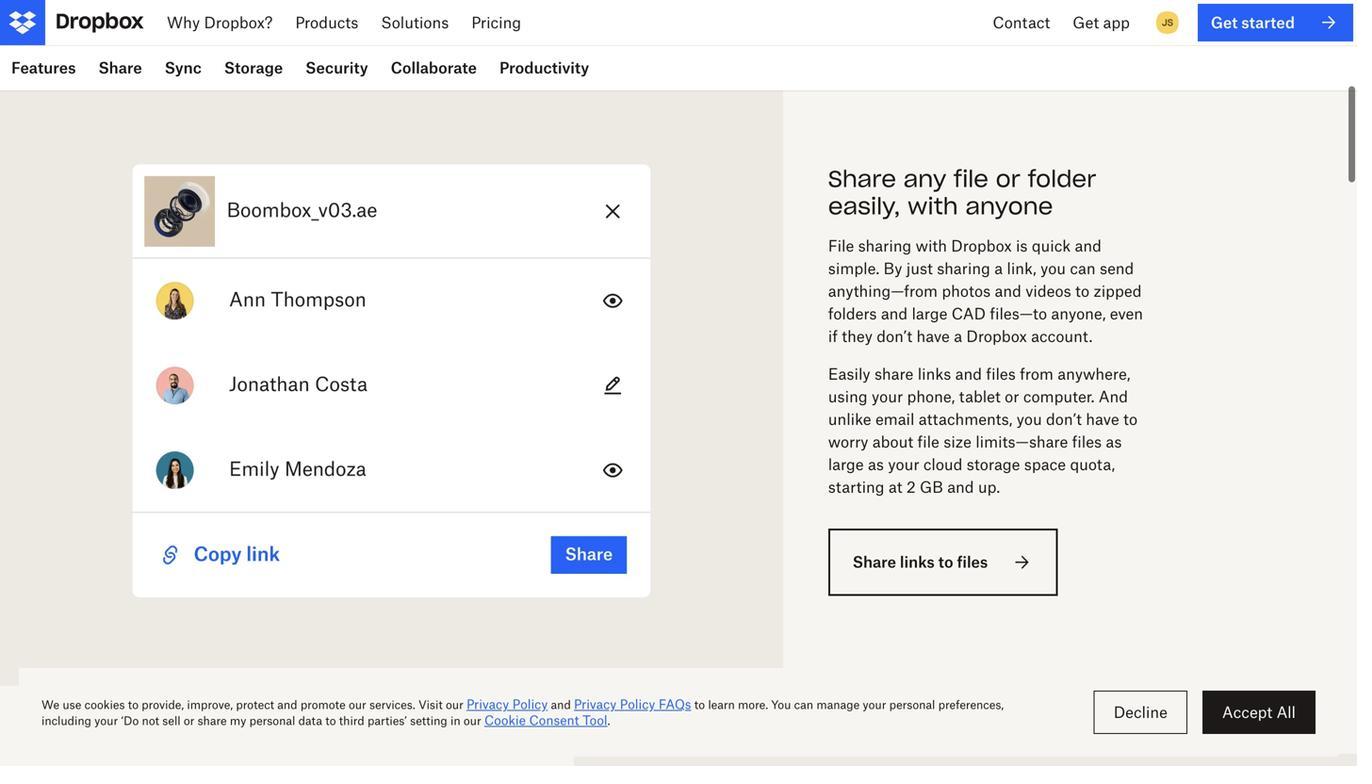 Task type: describe. For each thing, give the bounding box(es) containing it.
productivity
[[500, 58, 589, 77]]

quota,
[[1071, 456, 1116, 474]]

if
[[829, 327, 838, 346]]

contact button
[[982, 0, 1062, 45]]

about
[[873, 433, 914, 451]]

anywhere,
[[1058, 365, 1131, 384]]

to for have
[[1124, 410, 1138, 429]]

get started link
[[1198, 4, 1354, 41]]

at
[[889, 478, 903, 497]]

email
[[876, 410, 915, 429]]

tablet
[[960, 388, 1001, 406]]

to inside the share links to files link
[[939, 553, 954, 572]]

and up files—to
[[995, 282, 1022, 301]]

anyone,
[[1052, 305, 1107, 323]]

pricing
[[472, 13, 522, 32]]

quick
[[1032, 237, 1071, 255]]

file inside easily share links and files from anywhere, using your phone, tablet or computer. and unlike email attachments, you don't have to worry about file size limits—share files as large as your cloud storage space quota, starting at 2 gb and up.
[[918, 433, 940, 451]]

why dropbox?
[[167, 13, 273, 32]]

contact
[[993, 13, 1051, 32]]

2
[[907, 478, 916, 497]]

get for get app
[[1073, 13, 1100, 32]]

files—to
[[990, 305, 1048, 323]]

sync button
[[153, 45, 213, 91]]

solutions button
[[370, 0, 460, 45]]

gb
[[920, 478, 944, 497]]

get started
[[1212, 13, 1296, 31]]

even
[[1111, 305, 1144, 323]]

have inside easily share links and files from anywhere, using your phone, tablet or computer. and unlike email attachments, you don't have to worry about file size limits—share files as large as your cloud storage space quota, starting at 2 gb and up.
[[1087, 410, 1120, 429]]

get app
[[1073, 13, 1131, 32]]

easily,
[[829, 192, 901, 221]]

cloud
[[924, 456, 963, 474]]

unlike
[[829, 410, 872, 429]]

js
[[1163, 17, 1174, 28]]

photos
[[942, 282, 991, 301]]

link,
[[1008, 260, 1037, 278]]

with inside file sharing with dropbox is quick and simple. by just sharing a link, you can send anything—from photos and videos to zipped folders and large cad files—to anyone, even if they don't have a dropbox account.
[[916, 237, 948, 255]]

security
[[306, 58, 368, 77]]

files inside the share links to files link
[[958, 553, 989, 572]]

0 horizontal spatial a
[[955, 327, 963, 346]]

0 horizontal spatial sharing
[[859, 237, 912, 255]]

share for share links to files
[[853, 553, 897, 572]]

0 vertical spatial your
[[872, 388, 904, 406]]

dropbox?
[[204, 13, 273, 32]]

1 vertical spatial dropbox
[[967, 327, 1028, 346]]

easily share links and files from anywhere, using your phone, tablet or computer. and unlike email attachments, you don't have to worry about file size limits—share files as large as your cloud storage space quota, starting at 2 gb and up.
[[829, 365, 1138, 497]]

zipped
[[1094, 282, 1143, 301]]

and
[[1099, 388, 1129, 406]]

they
[[842, 327, 873, 346]]

limits—share
[[976, 433, 1069, 451]]

get app button
[[1062, 0, 1142, 45]]

links inside easily share links and files from anywhere, using your phone, tablet or computer. and unlike email attachments, you don't have to worry about file size limits—share files as large as your cloud storage space quota, starting at 2 gb and up.
[[918, 365, 952, 384]]

get for get started
[[1212, 13, 1239, 31]]

collaborate
[[391, 58, 477, 77]]

don't inside file sharing with dropbox is quick and simple. by just sharing a link, you can send anything—from photos and videos to zipped folders and large cad files—to anyone, even if they don't have a dropbox account.
[[877, 327, 913, 346]]

just
[[907, 260, 933, 278]]

don't inside easily share links and files from anywhere, using your phone, tablet or computer. and unlike email attachments, you don't have to worry about file size limits—share files as large as your cloud storage space quota, starting at 2 gb and up.
[[1047, 410, 1083, 429]]

pricing link
[[460, 0, 533, 45]]

using
[[829, 388, 868, 406]]

large inside file sharing with dropbox is quick and simple. by just sharing a link, you can send anything—from photos and videos to zipped folders and large cad files—to anyone, even if they don't have a dropbox account.
[[912, 305, 948, 323]]

app
[[1104, 13, 1131, 32]]

why dropbox? button
[[156, 0, 284, 45]]

and up tablet
[[956, 365, 983, 384]]

1 vertical spatial links
[[900, 553, 935, 572]]



Task type: locate. For each thing, give the bounding box(es) containing it.
up.
[[979, 478, 1001, 497]]

and up can
[[1076, 237, 1102, 255]]

0 horizontal spatial file
[[918, 433, 940, 451]]

storage
[[967, 456, 1021, 474]]

get left started at the top right of page
[[1212, 13, 1239, 31]]

0 vertical spatial don't
[[877, 327, 913, 346]]

starting
[[829, 478, 885, 497]]

large left the cad
[[912, 305, 948, 323]]

get inside 'get app' popup button
[[1073, 13, 1100, 32]]

file
[[829, 237, 855, 255]]

to down can
[[1076, 282, 1090, 301]]

share links to files link
[[829, 529, 1058, 596]]

as up quota,
[[1107, 433, 1123, 451]]

dropbox
[[952, 237, 1012, 255], [967, 327, 1028, 346]]

to for videos
[[1076, 282, 1090, 301]]

computer.
[[1024, 388, 1095, 406]]

1 horizontal spatial get
[[1212, 13, 1239, 31]]

1 vertical spatial to
[[1124, 410, 1138, 429]]

phone,
[[908, 388, 956, 406]]

0 vertical spatial share
[[99, 58, 142, 77]]

to inside file sharing with dropbox is quick and simple. by just sharing a link, you can send anything—from photos and videos to zipped folders and large cad files—to anyone, even if they don't have a dropbox account.
[[1076, 282, 1090, 301]]

0 vertical spatial as
[[1107, 433, 1123, 451]]

or inside easily share links and files from anywhere, using your phone, tablet or computer. and unlike email attachments, you don't have to worry about file size limits—share files as large as your cloud storage space quota, starting at 2 gb and up.
[[1005, 388, 1020, 406]]

or right tablet
[[1005, 388, 1020, 406]]

share
[[99, 58, 142, 77], [829, 165, 897, 193], [853, 553, 897, 572]]

your
[[872, 388, 904, 406], [889, 456, 920, 474]]

share left any
[[829, 165, 897, 193]]

to
[[1076, 282, 1090, 301], [1124, 410, 1138, 429], [939, 553, 954, 572]]

space
[[1025, 456, 1067, 474]]

share inside share any file or folder easily, with anyone
[[829, 165, 897, 193]]

can
[[1071, 260, 1096, 278]]

you up limits—share
[[1017, 410, 1043, 429]]

1 horizontal spatial have
[[1087, 410, 1120, 429]]

or left folder
[[996, 165, 1021, 193]]

your down share
[[872, 388, 904, 406]]

large down worry
[[829, 456, 864, 474]]

features link
[[0, 45, 87, 91]]

you down quick
[[1041, 260, 1067, 278]]

0 horizontal spatial to
[[939, 553, 954, 572]]

as down about
[[868, 456, 884, 474]]

don't down computer.
[[1047, 410, 1083, 429]]

1 horizontal spatial to
[[1076, 282, 1090, 301]]

1 vertical spatial as
[[868, 456, 884, 474]]

cad
[[952, 305, 986, 323]]

share
[[875, 365, 914, 384]]

large inside easily share links and files from anywhere, using your phone, tablet or computer. and unlike email attachments, you don't have to worry about file size limits—share files as large as your cloud storage space quota, starting at 2 gb and up.
[[829, 456, 864, 474]]

a left link,
[[995, 260, 1003, 278]]

dropbox left is
[[952, 237, 1012, 255]]

you
[[1041, 260, 1067, 278], [1017, 410, 1043, 429]]

get
[[1212, 13, 1239, 31], [1073, 13, 1100, 32]]

and
[[1076, 237, 1102, 255], [995, 282, 1022, 301], [882, 305, 908, 323], [956, 365, 983, 384], [948, 478, 975, 497]]

links up phone,
[[918, 365, 952, 384]]

a
[[995, 260, 1003, 278], [955, 327, 963, 346]]

share button
[[87, 45, 153, 91]]

worry
[[829, 433, 869, 451]]

1 vertical spatial file
[[918, 433, 940, 451]]

share for share any file or folder easily, with anyone
[[829, 165, 897, 193]]

simple.
[[829, 260, 880, 278]]

0 vertical spatial links
[[918, 365, 952, 384]]

features
[[11, 58, 76, 77]]

with inside share any file or folder easily, with anyone
[[908, 192, 959, 221]]

2 horizontal spatial to
[[1124, 410, 1138, 429]]

1 horizontal spatial file
[[954, 165, 989, 193]]

file
[[954, 165, 989, 193], [918, 433, 940, 451]]

1 vertical spatial or
[[1005, 388, 1020, 406]]

don't
[[877, 327, 913, 346], [1047, 410, 1083, 429]]

share for share
[[99, 58, 142, 77]]

0 vertical spatial file
[[954, 165, 989, 193]]

account.
[[1032, 327, 1093, 346]]

0 vertical spatial with
[[908, 192, 959, 221]]

0 vertical spatial have
[[917, 327, 950, 346]]

links
[[918, 365, 952, 384], [900, 553, 935, 572]]

file inside share any file or folder easily, with anyone
[[954, 165, 989, 193]]

1 vertical spatial files
[[1073, 433, 1102, 451]]

anything—from
[[829, 282, 938, 301]]

to inside easily share links and files from anywhere, using your phone, tablet or computer. and unlike email attachments, you don't have to worry about file size limits—share files as large as your cloud storage space quota, starting at 2 gb and up.
[[1124, 410, 1138, 429]]

share inside the share links to files link
[[853, 553, 897, 572]]

share inside share dropdown button
[[99, 58, 142, 77]]

0 vertical spatial large
[[912, 305, 948, 323]]

products
[[296, 13, 359, 32]]

2 vertical spatial share
[[853, 553, 897, 572]]

storage
[[224, 58, 283, 77]]

1 vertical spatial sharing
[[938, 260, 991, 278]]

0 horizontal spatial as
[[868, 456, 884, 474]]

easily
[[829, 365, 871, 384]]

1 vertical spatial large
[[829, 456, 864, 474]]

file sharing with dropbox is quick and simple. by just sharing a link, you can send anything—from photos and videos to zipped folders and large cad files—to anyone, even if they don't have a dropbox account.
[[829, 237, 1144, 346]]

have down the photos
[[917, 327, 950, 346]]

you inside file sharing with dropbox is quick and simple. by just sharing a link, you can send anything—from photos and videos to zipped folders and large cad files—to anyone, even if they don't have a dropbox account.
[[1041, 260, 1067, 278]]

your up 2
[[889, 456, 920, 474]]

don't right they
[[877, 327, 913, 346]]

0 horizontal spatial have
[[917, 327, 950, 346]]

1 horizontal spatial a
[[995, 260, 1003, 278]]

1 horizontal spatial sharing
[[938, 260, 991, 278]]

0 horizontal spatial don't
[[877, 327, 913, 346]]

or
[[996, 165, 1021, 193], [1005, 388, 1020, 406]]

1 horizontal spatial as
[[1107, 433, 1123, 451]]

0 vertical spatial to
[[1076, 282, 1090, 301]]

sharing
[[859, 237, 912, 255], [938, 260, 991, 278]]

sync
[[165, 58, 202, 77]]

a down the cad
[[955, 327, 963, 346]]

folders
[[829, 305, 877, 323]]

2 vertical spatial to
[[939, 553, 954, 572]]

anyone
[[966, 192, 1054, 221]]

0 vertical spatial dropbox
[[952, 237, 1012, 255]]

files
[[987, 365, 1016, 384], [1073, 433, 1102, 451], [958, 553, 989, 572]]

from
[[1020, 365, 1054, 384]]

1 vertical spatial have
[[1087, 410, 1120, 429]]

files up quota,
[[1073, 433, 1102, 451]]

1 vertical spatial don't
[[1047, 410, 1083, 429]]

to down gb
[[939, 553, 954, 572]]

sharing up by
[[859, 237, 912, 255]]

dropbox down files—to
[[967, 327, 1028, 346]]

why
[[167, 13, 200, 32]]

with
[[908, 192, 959, 221], [916, 237, 948, 255]]

0 horizontal spatial get
[[1073, 13, 1100, 32]]

file up cloud
[[918, 433, 940, 451]]

solutions
[[381, 13, 449, 32]]

and down anything—from
[[882, 305, 908, 323]]

or inside share any file or folder easily, with anyone
[[996, 165, 1021, 193]]

1 horizontal spatial large
[[912, 305, 948, 323]]

user creating a link to a file to share online image
[[45, 121, 738, 641]]

share down the starting
[[853, 553, 897, 572]]

get inside get started link
[[1212, 13, 1239, 31]]

1 vertical spatial your
[[889, 456, 920, 474]]

2 vertical spatial files
[[958, 553, 989, 572]]

is
[[1017, 237, 1028, 255]]

started
[[1242, 13, 1296, 31]]

file right any
[[954, 165, 989, 193]]

large
[[912, 305, 948, 323], [829, 456, 864, 474]]

folder
[[1028, 165, 1097, 193]]

files up tablet
[[987, 365, 1016, 384]]

as
[[1107, 433, 1123, 451], [868, 456, 884, 474]]

0 vertical spatial or
[[996, 165, 1021, 193]]

collaborate button
[[380, 45, 488, 91]]

security button
[[294, 45, 380, 91]]

productivity button
[[488, 45, 601, 91]]

1 vertical spatial a
[[955, 327, 963, 346]]

js button
[[1153, 8, 1183, 38]]

videos
[[1026, 282, 1072, 301]]

have inside file sharing with dropbox is quick and simple. by just sharing a link, you can send anything—from photos and videos to zipped folders and large cad files—to anyone, even if they don't have a dropbox account.
[[917, 327, 950, 346]]

1 vertical spatial you
[[1017, 410, 1043, 429]]

storage button
[[213, 45, 294, 91]]

you inside easily share links and files from anywhere, using your phone, tablet or computer. and unlike email attachments, you don't have to worry about file size limits—share files as large as your cloud storage space quota, starting at 2 gb and up.
[[1017, 410, 1043, 429]]

0 vertical spatial you
[[1041, 260, 1067, 278]]

0 vertical spatial sharing
[[859, 237, 912, 255]]

0 vertical spatial files
[[987, 365, 1016, 384]]

to down and
[[1124, 410, 1138, 429]]

sharing up the photos
[[938, 260, 991, 278]]

links down 2
[[900, 553, 935, 572]]

1 vertical spatial with
[[916, 237, 948, 255]]

by
[[884, 260, 903, 278]]

have down and
[[1087, 410, 1120, 429]]

share links to files
[[853, 553, 989, 572]]

0 horizontal spatial large
[[829, 456, 864, 474]]

get left app
[[1073, 13, 1100, 32]]

products button
[[284, 0, 370, 45]]

attachments,
[[919, 410, 1013, 429]]

send
[[1100, 260, 1135, 278]]

0 vertical spatial a
[[995, 260, 1003, 278]]

share any file or folder easily, with anyone
[[829, 165, 1097, 221]]

and left up.
[[948, 478, 975, 497]]

size
[[944, 433, 972, 451]]

1 vertical spatial share
[[829, 165, 897, 193]]

any
[[904, 165, 947, 193]]

share left sync
[[99, 58, 142, 77]]

1 horizontal spatial don't
[[1047, 410, 1083, 429]]

files down up.
[[958, 553, 989, 572]]

have
[[917, 327, 950, 346], [1087, 410, 1120, 429]]



Task type: vqa. For each thing, say whether or not it's contained in the screenshot.
or within the easily share links and files from anywhere, using your phone, tablet or computer. and unlike email attachments, you don't have to worry about file size limits—share files as large as your cloud storage space quota, starting at 2 gb and up.
yes



